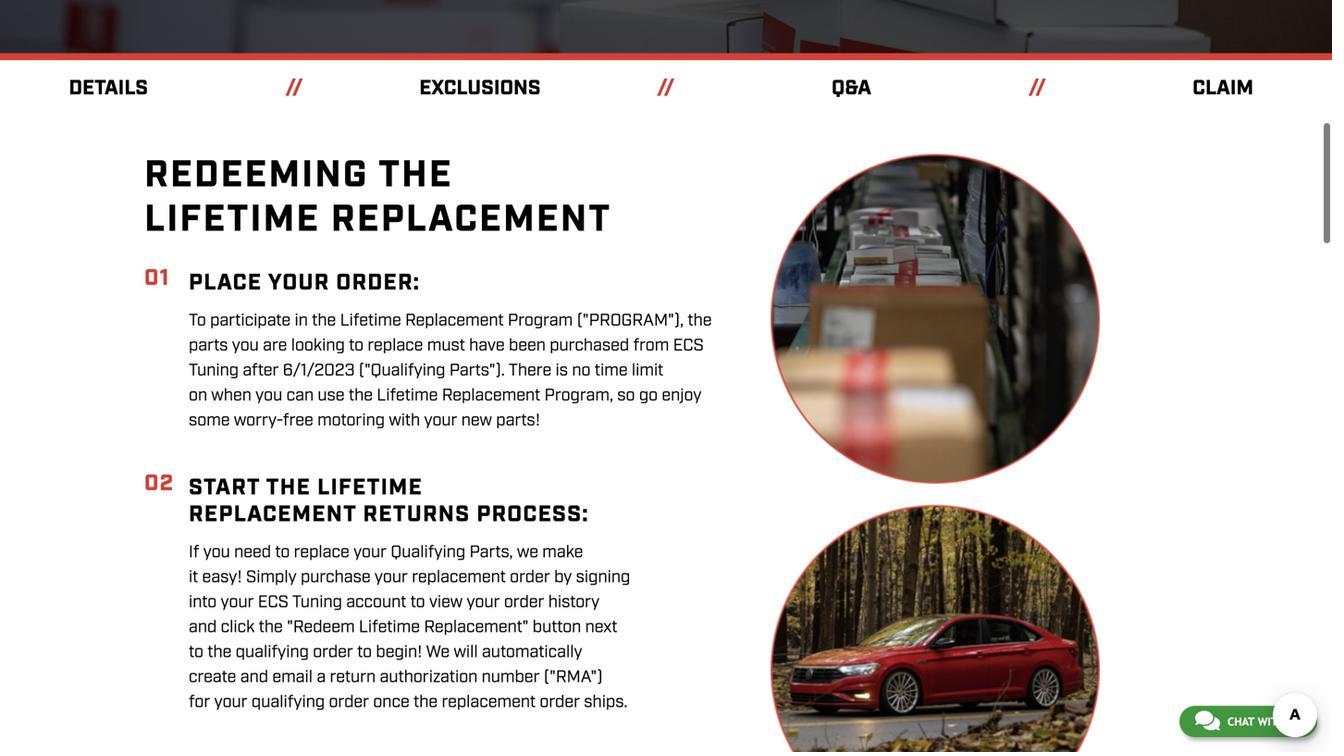 Task type: vqa. For each thing, say whether or not it's contained in the screenshot.
ECS
yes



Task type: describe. For each thing, give the bounding box(es) containing it.
is
[[556, 360, 568, 382]]

lifetime
[[144, 196, 320, 245]]

order down we at the left bottom of the page
[[510, 567, 550, 589]]

create
[[189, 667, 236, 689]]

1 vertical spatial with
[[1258, 715, 1285, 728]]

1 // from the left
[[285, 75, 303, 102]]

order up button
[[504, 592, 544, 614]]

your
[[268, 268, 330, 298]]

the right in
[[312, 310, 336, 332]]

looking
[[291, 335, 345, 357]]

the
[[378, 151, 453, 200]]

start
[[189, 473, 260, 503]]

0 vertical spatial you
[[232, 335, 259, 357]]

order:
[[336, 268, 420, 298]]

0 vertical spatial replacement
[[412, 567, 506, 589]]

automatically
[[482, 642, 582, 664]]

details link
[[69, 75, 148, 102]]

must
[[427, 335, 465, 357]]

if you need to replace your qualifying parts, we make it easy! simply purchase your replacement order by signing into your ecs tuning account to view your order history and click the "redeem lifetime replacement" button next to the qualifying order to begin! we will automatically create and email a return authorization number ("rma") for your qualifying order once the replacement order ships.
[[189, 542, 630, 713]]

to participate in the lifetime replacement program ("program"), the parts you are looking to replace must have been purchased from ecs tuning after 6/1/2023 ("qualifying parts"). there is no time limit on when you can use the lifetime replacement program, so go enjoy some worry-free motoring with your new parts!
[[189, 310, 712, 432]]

claim image
[[0, 0, 1332, 60]]

the right "click"
[[259, 617, 283, 639]]

after
[[243, 360, 279, 382]]

with inside to participate in the lifetime replacement program ("program"), the parts you are looking to replace must have been purchased from ecs tuning after 6/1/2023 ("qualifying parts"). there is no time limit on when you can use the lifetime replacement program, so go enjoy some worry-free motoring with your new parts!
[[389, 410, 420, 432]]

redeeming
[[144, 151, 369, 200]]

your down the create
[[214, 692, 248, 713]]

program
[[508, 310, 573, 332]]

your up "click"
[[221, 592, 254, 614]]

tuning inside to participate in the lifetime replacement program ("program"), the parts you are looking to replace must have been purchased from ecs tuning after 6/1/2023 ("qualifying parts"). there is no time limit on when you can use the lifetime replacement program, so go enjoy some worry-free motoring with your new parts!
[[189, 360, 239, 382]]

1 vertical spatial qualifying
[[252, 692, 325, 713]]

ships.
[[584, 692, 628, 713]]

so
[[617, 385, 635, 407]]

parts").
[[449, 360, 505, 382]]

ecs inside to participate in the lifetime replacement program ("program"), the parts you are looking to replace must have been purchased from ecs tuning after 6/1/2023 ("qualifying parts"). there is no time limit on when you can use the lifetime replacement program, so go enjoy some worry-free motoring with your new parts!
[[673, 335, 704, 357]]

purchased
[[550, 335, 629, 357]]

tuning inside if you need to replace your qualifying parts, we make it easy! simply purchase your replacement order by signing into your ecs tuning account to view your order history and click the "redeem lifetime replacement" button next to the qualifying order to begin! we will automatically create and email a return authorization number ("rma") for your qualifying order once the replacement order ships.
[[292, 592, 342, 614]]

redeeming the lifetime replacement
[[144, 151, 612, 245]]

your up replacement"
[[467, 592, 500, 614]]

button
[[533, 617, 581, 639]]

from
[[633, 335, 669, 357]]

2 lifetime replacement image from the top
[[770, 505, 1100, 752]]

1 vertical spatial replacement
[[442, 385, 540, 407]]

us
[[1288, 715, 1302, 728]]

once
[[373, 692, 410, 713]]

participate
[[210, 310, 291, 332]]

to
[[189, 310, 206, 332]]

time
[[595, 360, 628, 382]]

your inside to participate in the lifetime replacement program ("program"), the parts you are looking to replace must have been purchased from ecs tuning after 6/1/2023 ("qualifying parts"). there is no time limit on when you can use the lifetime replacement program, so go enjoy some worry-free motoring with your new parts!
[[424, 410, 457, 432]]

details
[[69, 75, 148, 102]]

in
[[295, 310, 308, 332]]

authorization
[[380, 667, 478, 689]]

chat with us
[[1228, 715, 1302, 728]]

1 vertical spatial and
[[240, 667, 268, 689]]

enjoy
[[662, 385, 702, 407]]

order down return
[[329, 692, 369, 713]]

your up 'purchase'
[[353, 542, 387, 564]]

we
[[517, 542, 538, 564]]

("rma")
[[544, 667, 603, 689]]

parts,
[[469, 542, 513, 564]]

there
[[509, 360, 552, 382]]

program,
[[544, 385, 613, 407]]

motoring
[[317, 410, 385, 432]]

into
[[189, 592, 217, 614]]

the inside start the lifetime replacement returns process:
[[266, 473, 311, 503]]

start the lifetime replacement returns process:
[[189, 473, 589, 530]]

process:
[[477, 500, 589, 530]]

next
[[585, 617, 617, 639]]

click
[[221, 617, 255, 639]]

lifetime down ("qualifying
[[377, 385, 438, 407]]

2 // from the left
[[657, 75, 675, 102]]

place
[[189, 268, 262, 298]]

easy!
[[202, 567, 242, 589]]

worry-
[[234, 410, 283, 432]]

to up simply
[[275, 542, 290, 564]]

1 vertical spatial replacement
[[442, 692, 536, 713]]

the down authorization
[[414, 692, 438, 713]]

are
[[263, 335, 287, 357]]

claim
[[1193, 75, 1254, 102]]

when
[[211, 385, 252, 407]]

new
[[461, 410, 492, 432]]

no
[[572, 360, 591, 382]]

("qualifying
[[359, 360, 445, 382]]

chat with us link
[[1179, 706, 1317, 737]]

order down ("rma")
[[540, 692, 580, 713]]

"redeem
[[287, 617, 355, 639]]

claim link
[[1193, 75, 1254, 102]]

make
[[542, 542, 583, 564]]

0 vertical spatial and
[[189, 617, 217, 639]]

exclusions
[[419, 75, 541, 102]]

free
[[283, 410, 313, 432]]

returns
[[363, 500, 470, 530]]

3 // from the left
[[1029, 75, 1046, 102]]

go
[[639, 385, 658, 407]]

you inside if you need to replace your qualifying parts, we make it easy! simply purchase your replacement order by signing into your ecs tuning account to view your order history and click the "redeem lifetime replacement" button next to the qualifying order to begin! we will automatically create and email a return authorization number ("rma") for your qualifying order once the replacement order ships.
[[203, 542, 230, 564]]

replacement
[[331, 196, 612, 245]]

0 vertical spatial qualifying
[[236, 642, 309, 664]]

a
[[317, 667, 326, 689]]

6/1/2023
[[283, 360, 355, 382]]



Task type: locate. For each thing, give the bounding box(es) containing it.
for
[[189, 692, 210, 713]]

have
[[469, 335, 505, 357]]

replacement up the need
[[189, 500, 357, 530]]

number
[[482, 667, 540, 689]]

place your order:
[[189, 268, 420, 298]]

purchase
[[301, 567, 371, 589]]

and left email
[[240, 667, 268, 689]]

can
[[286, 385, 314, 407]]

lifetime down order:
[[340, 310, 401, 332]]

replacement down parts").
[[442, 385, 540, 407]]

you down participate
[[232, 335, 259, 357]]

tuning up "redeem
[[292, 592, 342, 614]]

we
[[426, 642, 450, 664]]

on
[[189, 385, 207, 407]]

1 horizontal spatial and
[[240, 667, 268, 689]]

exclusions link
[[419, 75, 541, 102]]

replacement up view
[[412, 567, 506, 589]]

0 vertical spatial with
[[389, 410, 420, 432]]

replace inside if you need to replace your qualifying parts, we make it easy! simply purchase your replacement order by signing into your ecs tuning account to view your order history and click the "redeem lifetime replacement" button next to the qualifying order to begin! we will automatically create and email a return authorization number ("rma") for your qualifying order once the replacement order ships.
[[294, 542, 349, 564]]

your up account
[[375, 567, 408, 589]]

replacement
[[405, 310, 504, 332], [442, 385, 540, 407], [189, 500, 357, 530]]

1 horizontal spatial with
[[1258, 715, 1285, 728]]

ecs right from
[[673, 335, 704, 357]]

your left the new
[[424, 410, 457, 432]]

2 vertical spatial replacement
[[189, 500, 357, 530]]

you
[[232, 335, 259, 357], [256, 385, 282, 407], [203, 542, 230, 564]]

lifetime replacement image
[[770, 153, 1100, 484], [770, 505, 1100, 752]]

simply
[[246, 567, 297, 589]]

01
[[144, 264, 170, 293]]

1 vertical spatial replace
[[294, 542, 349, 564]]

order
[[510, 567, 550, 589], [504, 592, 544, 614], [313, 642, 353, 664], [329, 692, 369, 713], [540, 692, 580, 713]]

to up the create
[[189, 642, 203, 664]]

tuning
[[189, 360, 239, 382], [292, 592, 342, 614]]

begin!
[[376, 642, 422, 664]]

account
[[346, 592, 406, 614]]

your
[[424, 410, 457, 432], [353, 542, 387, 564], [375, 567, 408, 589], [221, 592, 254, 614], [467, 592, 500, 614], [214, 692, 248, 713]]

lifetime inside if you need to replace your qualifying parts, we make it easy! simply purchase your replacement order by signing into your ecs tuning account to view your order history and click the "redeem lifetime replacement" button next to the qualifying order to begin! we will automatically create and email a return authorization number ("rma") for your qualifying order once the replacement order ships.
[[359, 617, 420, 639]]

to up return
[[357, 642, 372, 664]]

0 vertical spatial lifetime replacement image
[[770, 153, 1100, 484]]

0 horizontal spatial and
[[189, 617, 217, 639]]

email
[[272, 667, 313, 689]]

("program"),
[[577, 310, 684, 332]]

1 vertical spatial ecs
[[258, 592, 289, 614]]

qualifying up email
[[236, 642, 309, 664]]

0 vertical spatial replacement
[[405, 310, 504, 332]]

the right ("program"),
[[688, 310, 712, 332]]

ecs inside if you need to replace your qualifying parts, we make it easy! simply purchase your replacement order by signing into your ecs tuning account to view your order history and click the "redeem lifetime replacement" button next to the qualifying order to begin! we will automatically create and email a return authorization number ("rma") for your qualifying order once the replacement order ships.
[[258, 592, 289, 614]]

history
[[548, 592, 600, 614]]

lifetime down motoring
[[317, 473, 423, 503]]

0 horizontal spatial //
[[285, 75, 303, 102]]

ecs
[[673, 335, 704, 357], [258, 592, 289, 614]]

1 vertical spatial lifetime replacement image
[[770, 505, 1100, 752]]

replacement up must at left
[[405, 310, 504, 332]]

1 horizontal spatial tuning
[[292, 592, 342, 614]]

signing
[[576, 567, 630, 589]]

tuning down 'parts'
[[189, 360, 239, 382]]

1 vertical spatial you
[[256, 385, 282, 407]]

if
[[189, 542, 199, 564]]

0 vertical spatial tuning
[[189, 360, 239, 382]]

been
[[509, 335, 546, 357]]

qualifying down email
[[252, 692, 325, 713]]

the right start
[[266, 473, 311, 503]]

replacement down number
[[442, 692, 536, 713]]

with left us
[[1258, 715, 1285, 728]]

0 vertical spatial ecs
[[673, 335, 704, 357]]

qualifying
[[236, 642, 309, 664], [252, 692, 325, 713]]

1 vertical spatial tuning
[[292, 592, 342, 614]]

you down after
[[256, 385, 282, 407]]

0 horizontal spatial tuning
[[189, 360, 239, 382]]

you right if at bottom left
[[203, 542, 230, 564]]

lifetime inside start the lifetime replacement returns process:
[[317, 473, 423, 503]]

and
[[189, 617, 217, 639], [240, 667, 268, 689]]

to left view
[[410, 592, 425, 614]]

02
[[144, 469, 174, 499]]

q&a link
[[832, 75, 871, 102]]

with
[[389, 410, 420, 432], [1258, 715, 1285, 728]]

it
[[189, 567, 198, 589]]

replace
[[368, 335, 423, 357], [294, 542, 349, 564]]

replace inside to participate in the lifetime replacement program ("program"), the parts you are looking to replace must have been purchased from ecs tuning after 6/1/2023 ("qualifying parts"). there is no time limit on when you can use the lifetime replacement program, so go enjoy some worry-free motoring with your new parts!
[[368, 335, 423, 357]]

to right looking
[[349, 335, 364, 357]]

q&a
[[832, 75, 871, 102]]

2 vertical spatial you
[[203, 542, 230, 564]]

return
[[330, 667, 376, 689]]

1 lifetime replacement image from the top
[[770, 153, 1100, 484]]

the up motoring
[[349, 385, 373, 407]]

comments image
[[1195, 710, 1220, 732]]

lifetime
[[340, 310, 401, 332], [377, 385, 438, 407], [317, 473, 423, 503], [359, 617, 420, 639]]

lifetime up begin!
[[359, 617, 420, 639]]

chat
[[1228, 715, 1255, 728]]

replace up 'purchase'
[[294, 542, 349, 564]]

the up the create
[[207, 642, 232, 664]]

by
[[554, 567, 572, 589]]

replacement inside start the lifetime replacement returns process:
[[189, 500, 357, 530]]

view
[[429, 592, 463, 614]]

with down ("qualifying
[[389, 410, 420, 432]]

//
[[285, 75, 303, 102], [657, 75, 675, 102], [1029, 75, 1046, 102]]

1 horizontal spatial replace
[[368, 335, 423, 357]]

and down 'into'
[[189, 617, 217, 639]]

limit
[[632, 360, 664, 382]]

to inside to participate in the lifetime replacement program ("program"), the parts you are looking to replace must have been purchased from ecs tuning after 6/1/2023 ("qualifying parts"). there is no time limit on when you can use the lifetime replacement program, so go enjoy some worry-free motoring with your new parts!
[[349, 335, 364, 357]]

0 horizontal spatial with
[[389, 410, 420, 432]]

1 horizontal spatial //
[[657, 75, 675, 102]]

the
[[312, 310, 336, 332], [688, 310, 712, 332], [349, 385, 373, 407], [266, 473, 311, 503], [259, 617, 283, 639], [207, 642, 232, 664], [414, 692, 438, 713]]

replacement"
[[424, 617, 529, 639]]

to
[[349, 335, 364, 357], [275, 542, 290, 564], [410, 592, 425, 614], [189, 642, 203, 664], [357, 642, 372, 664]]

replace up ("qualifying
[[368, 335, 423, 357]]

ecs down simply
[[258, 592, 289, 614]]

replacement
[[412, 567, 506, 589], [442, 692, 536, 713]]

need
[[234, 542, 271, 564]]

use
[[318, 385, 345, 407]]

2 horizontal spatial //
[[1029, 75, 1046, 102]]

parts
[[189, 335, 228, 357]]

will
[[454, 642, 478, 664]]

parts!
[[496, 410, 540, 432]]

order up the a
[[313, 642, 353, 664]]

0 vertical spatial replace
[[368, 335, 423, 357]]

some
[[189, 410, 230, 432]]

qualifying
[[391, 542, 465, 564]]

1 horizontal spatial ecs
[[673, 335, 704, 357]]

0 horizontal spatial ecs
[[258, 592, 289, 614]]

0 horizontal spatial replace
[[294, 542, 349, 564]]



